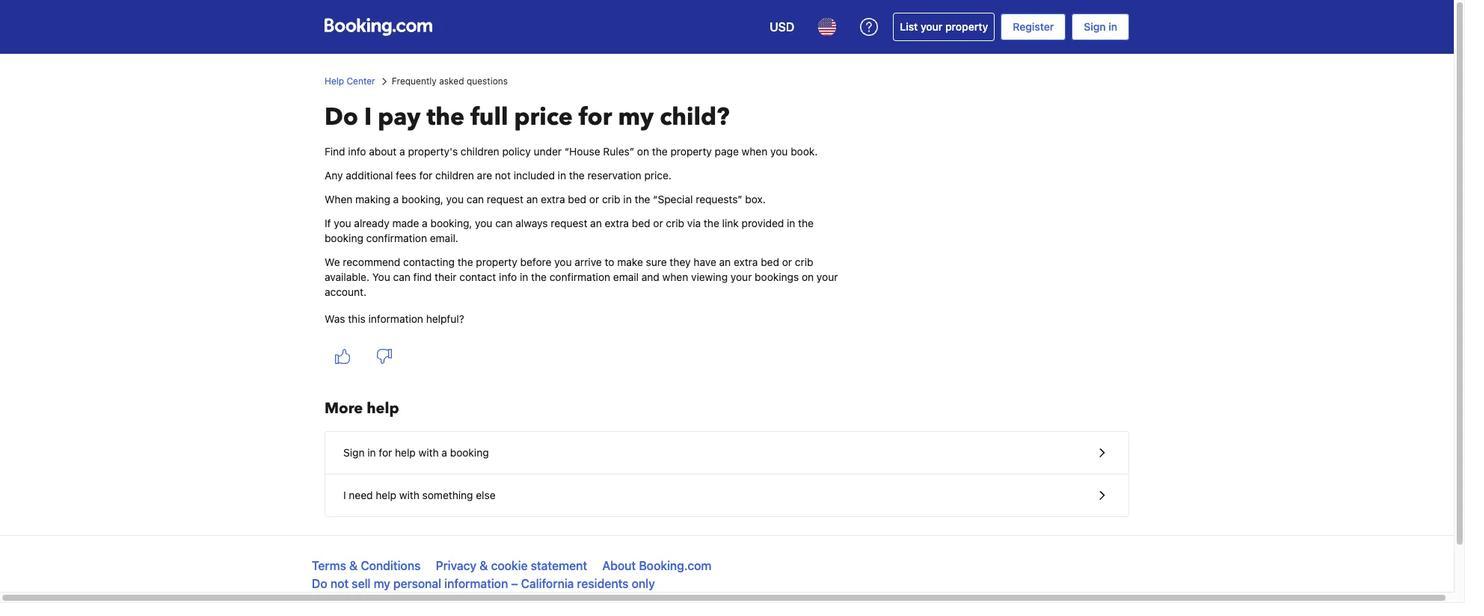 Task type: vqa. For each thing, say whether or not it's contained in the screenshot.
welcome
no



Task type: describe. For each thing, give the bounding box(es) containing it.
0 vertical spatial request
[[487, 193, 524, 206]]

the right provided
[[798, 217, 814, 230]]

0 horizontal spatial your
[[731, 271, 752, 283]]

sign in for help with a booking
[[343, 447, 489, 459]]

questions
[[467, 76, 508, 87]]

0 horizontal spatial crib
[[602, 193, 621, 206]]

only
[[632, 577, 655, 591]]

booking.com
[[639, 559, 712, 573]]

booking inside if you already made a booking, you can always request an extra bed or crib via the link provided in the booking confirmation email.
[[325, 232, 363, 245]]

you inside we recommend contacting the property before you arrive to make sure they have an extra bed or crib available. you can find their contact info in the confirmation email and when viewing your bookings on your account.
[[554, 256, 572, 269]]

the down "house
[[569, 169, 585, 182]]

we recommend contacting the property before you arrive to make sure they have an extra bed or crib available. you can find their contact info in the confirmation email and when viewing your bookings on your account.
[[325, 256, 838, 298]]

they
[[670, 256, 691, 269]]

a right about
[[400, 145, 405, 158]]

provided
[[742, 217, 784, 230]]

account.
[[325, 286, 367, 298]]

find
[[413, 271, 432, 283]]

information inside about booking.com do not sell my personal information – california residents only
[[444, 577, 508, 591]]

help
[[325, 76, 344, 87]]

in inside we recommend contacting the property before you arrive to make sure they have an extra bed or crib available. you can find their contact info in the confirmation email and when viewing your bookings on your account.
[[520, 271, 528, 283]]

1 horizontal spatial for
[[419, 169, 433, 182]]

1 horizontal spatial when
[[742, 145, 768, 158]]

booking.com online hotel reservations image
[[325, 18, 432, 36]]

0 vertical spatial info
[[348, 145, 366, 158]]

0 vertical spatial booking,
[[402, 193, 443, 206]]

available.
[[325, 271, 370, 283]]

about booking.com do not sell my personal information – california residents only
[[312, 559, 712, 591]]

–
[[511, 577, 518, 591]]

extra inside we recommend contacting the property before you arrive to make sure they have an extra bed or crib available. you can find their contact info in the confirmation email and when viewing your bookings on your account.
[[734, 256, 758, 269]]

my inside about booking.com do not sell my personal information – california residents only
[[374, 577, 390, 591]]

a inside button
[[442, 447, 447, 459]]

register
[[1013, 20, 1054, 33]]

making
[[355, 193, 390, 206]]

email.
[[430, 232, 458, 245]]

box.
[[745, 193, 766, 206]]

extra inside if you already made a booking, you can always request an extra bed or crib via the link provided in the booking confirmation email.
[[605, 217, 629, 230]]

if
[[325, 217, 331, 230]]

the down before
[[531, 271, 547, 283]]

cookie
[[491, 559, 528, 573]]

their
[[435, 271, 457, 283]]

terms & conditions
[[312, 559, 421, 573]]

find
[[325, 145, 345, 158]]

about
[[602, 559, 636, 573]]

sell
[[352, 577, 371, 591]]

if you already made a booking, you can always request an extra bed or crib via the link provided in the booking confirmation email.
[[325, 217, 814, 245]]

1 horizontal spatial your
[[817, 271, 838, 283]]

sign for sign in for help with a booking
[[343, 447, 365, 459]]

help center
[[325, 76, 375, 87]]

with inside button
[[419, 447, 439, 459]]

conditions
[[361, 559, 421, 573]]

in inside button
[[367, 447, 376, 459]]

book.
[[791, 145, 818, 158]]

via
[[687, 217, 701, 230]]

contact
[[459, 271, 496, 283]]

price
[[514, 101, 573, 134]]

"house
[[565, 145, 600, 158]]

are
[[477, 169, 492, 182]]

california
[[521, 577, 574, 591]]

the down 'price.'
[[635, 193, 650, 206]]

email
[[613, 271, 639, 283]]

frequently asked questions
[[392, 76, 508, 87]]

do i pay the full price for my child?
[[325, 101, 730, 134]]

you
[[372, 271, 390, 283]]

fees
[[396, 169, 416, 182]]

2 horizontal spatial for
[[579, 101, 612, 134]]

was this information helpful?
[[325, 313, 464, 325]]

else
[[476, 489, 496, 502]]

center
[[347, 76, 375, 87]]

arrive
[[575, 256, 602, 269]]

i inside button
[[343, 489, 346, 502]]

& for terms
[[349, 559, 358, 573]]

0 vertical spatial help
[[367, 399, 399, 419]]

we
[[325, 256, 340, 269]]

pay
[[378, 101, 421, 134]]

0 vertical spatial an
[[526, 193, 538, 206]]

usd
[[770, 20, 795, 34]]

0 vertical spatial on
[[637, 145, 649, 158]]

price.
[[644, 169, 672, 182]]

with inside button
[[399, 489, 420, 502]]

viewing
[[691, 271, 728, 283]]

0 vertical spatial children
[[461, 145, 499, 158]]

sign in for help with a booking button
[[325, 432, 1129, 475]]

included
[[514, 169, 555, 182]]

i need help with something else button
[[325, 475, 1129, 517]]

when inside we recommend contacting the property before you arrive to make sure they have an extra bed or crib available. you can find their contact info in the confirmation email and when viewing your bookings on your account.
[[662, 271, 688, 283]]

property's
[[408, 145, 458, 158]]

reservation
[[588, 169, 642, 182]]

already
[[354, 217, 389, 230]]

full
[[471, 101, 508, 134]]

under
[[534, 145, 562, 158]]

the right the via at the left of page
[[704, 217, 719, 230]]

1 horizontal spatial can
[[467, 193, 484, 206]]

frequently
[[392, 76, 437, 87]]

confirmation inside if you already made a booking, you can always request an extra bed or crib via the link provided in the booking confirmation email.
[[366, 232, 427, 245]]

page
[[715, 145, 739, 158]]

1 vertical spatial property
[[671, 145, 712, 158]]

was
[[325, 313, 345, 325]]

more help
[[325, 399, 399, 419]]

0 vertical spatial do
[[325, 101, 358, 134]]

sure
[[646, 256, 667, 269]]

bookings
[[755, 271, 799, 283]]

find info about a property's children policy under "house rules" on the property page when you book.
[[325, 145, 818, 158]]

help inside button
[[395, 447, 416, 459]]

about
[[369, 145, 397, 158]]

when making a booking, you can request an extra bed or crib in the "special requests" box.
[[325, 193, 766, 206]]

when
[[325, 193, 353, 206]]

about booking.com link
[[602, 559, 712, 573]]

sign in link
[[1072, 13, 1129, 40]]

terms
[[312, 559, 346, 573]]

list your property
[[900, 20, 988, 33]]

1 horizontal spatial i
[[364, 101, 372, 134]]

can inside if you already made a booking, you can always request an extra bed or crib via the link provided in the booking confirmation email.
[[495, 217, 513, 230]]

1 vertical spatial children
[[435, 169, 474, 182]]



Task type: locate. For each thing, give the bounding box(es) containing it.
an inside we recommend contacting the property before you arrive to make sure they have an extra bed or crib available. you can find their contact info in the confirmation email and when viewing your bookings on your account.
[[719, 256, 731, 269]]

asked
[[439, 76, 464, 87]]

2 vertical spatial an
[[719, 256, 731, 269]]

1 horizontal spatial confirmation
[[550, 271, 610, 283]]

confirmation inside we recommend contacting the property before you arrive to make sure they have an extra bed or crib available. you can find their contact info in the confirmation email and when viewing your bookings on your account.
[[550, 271, 610, 283]]

confirmation
[[366, 232, 427, 245], [550, 271, 610, 283]]

1 vertical spatial information
[[444, 577, 508, 591]]

1 horizontal spatial information
[[444, 577, 508, 591]]

0 vertical spatial extra
[[541, 193, 565, 206]]

1 horizontal spatial not
[[495, 169, 511, 182]]

1 vertical spatial do
[[312, 577, 327, 591]]

info inside we recommend contacting the property before you arrive to make sure they have an extra bed or crib available. you can find their contact info in the confirmation email and when viewing your bookings on your account.
[[499, 271, 517, 283]]

do down terms
[[312, 577, 327, 591]]

0 vertical spatial bed
[[568, 193, 587, 206]]

sign up need
[[343, 447, 365, 459]]

property inside "link"
[[945, 20, 988, 33]]

1 horizontal spatial sign
[[1084, 20, 1106, 33]]

privacy
[[436, 559, 477, 573]]

a up something
[[442, 447, 447, 459]]

2 vertical spatial crib
[[795, 256, 813, 269]]

booking, up email.
[[430, 217, 472, 230]]

on right bookings
[[802, 271, 814, 283]]

child?
[[660, 101, 730, 134]]

something
[[422, 489, 473, 502]]

2 horizontal spatial crib
[[795, 256, 813, 269]]

help right more
[[367, 399, 399, 419]]

booking, inside if you already made a booking, you can always request an extra bed or crib via the link provided in the booking confirmation email.
[[430, 217, 472, 230]]

0 horizontal spatial &
[[349, 559, 358, 573]]

0 vertical spatial property
[[945, 20, 988, 33]]

for up "house
[[579, 101, 612, 134]]

contacting
[[403, 256, 455, 269]]

my
[[618, 101, 654, 134], [374, 577, 390, 591]]

you right if
[[334, 217, 351, 230]]

a inside if you already made a booking, you can always request an extra bed or crib via the link provided in the booking confirmation email.
[[422, 217, 428, 230]]

& up "do not sell my personal information – california residents only" link
[[480, 559, 488, 573]]

always
[[516, 217, 548, 230]]

request inside if you already made a booking, you can always request an extra bed or crib via the link provided in the booking confirmation email.
[[551, 217, 587, 230]]

booking
[[325, 232, 363, 245], [450, 447, 489, 459]]

a right made
[[422, 217, 428, 230]]

i
[[364, 101, 372, 134], [343, 489, 346, 502]]

2 vertical spatial extra
[[734, 256, 758, 269]]

on
[[637, 145, 649, 158], [802, 271, 814, 283]]

you left book.
[[770, 145, 788, 158]]

0 horizontal spatial when
[[662, 271, 688, 283]]

1 vertical spatial i
[[343, 489, 346, 502]]

info right contact
[[499, 271, 517, 283]]

statement
[[531, 559, 587, 573]]

bed up bookings
[[761, 256, 779, 269]]

0 horizontal spatial an
[[526, 193, 538, 206]]

with
[[419, 447, 439, 459], [399, 489, 420, 502]]

children up are
[[461, 145, 499, 158]]

residents
[[577, 577, 629, 591]]

for
[[579, 101, 612, 134], [419, 169, 433, 182], [379, 447, 392, 459]]

a right making
[[393, 193, 399, 206]]

1 vertical spatial confirmation
[[550, 271, 610, 283]]

an up the arrive
[[590, 217, 602, 230]]

to
[[605, 256, 614, 269]]

your right viewing
[[731, 271, 752, 283]]

1 vertical spatial sign
[[343, 447, 365, 459]]

or down "special
[[653, 217, 663, 230]]

1 horizontal spatial an
[[590, 217, 602, 230]]

do not sell my personal information – california residents only link
[[312, 577, 655, 591]]

0 horizontal spatial can
[[393, 271, 411, 283]]

register link
[[1001, 13, 1066, 40]]

usd button
[[761, 9, 804, 45]]

my down conditions
[[374, 577, 390, 591]]

have
[[694, 256, 716, 269]]

& up sell
[[349, 559, 358, 573]]

0 horizontal spatial extra
[[541, 193, 565, 206]]

2 vertical spatial bed
[[761, 256, 779, 269]]

confirmation down the arrive
[[550, 271, 610, 283]]

0 vertical spatial or
[[589, 193, 599, 206]]

1 vertical spatial when
[[662, 271, 688, 283]]

0 vertical spatial confirmation
[[366, 232, 427, 245]]

helpful?
[[426, 313, 464, 325]]

your right bookings
[[817, 271, 838, 283]]

0 vertical spatial sign
[[1084, 20, 1106, 33]]

1 vertical spatial can
[[495, 217, 513, 230]]

0 horizontal spatial info
[[348, 145, 366, 158]]

on inside we recommend contacting the property before you arrive to make sure they have an extra bed or crib available. you can find their contact info in the confirmation email and when viewing your bookings on your account.
[[802, 271, 814, 283]]

2 horizontal spatial can
[[495, 217, 513, 230]]

can inside we recommend contacting the property before you arrive to make sure they have an extra bed or crib available. you can find their contact info in the confirmation email and when viewing your bookings on your account.
[[393, 271, 411, 283]]

with left something
[[399, 489, 420, 502]]

1 horizontal spatial bed
[[632, 217, 650, 230]]

the up 'price.'
[[652, 145, 668, 158]]

1 vertical spatial bed
[[632, 217, 650, 230]]

1 horizontal spatial property
[[671, 145, 712, 158]]

for down more help
[[379, 447, 392, 459]]

link
[[722, 217, 739, 230]]

0 horizontal spatial information
[[368, 313, 423, 325]]

or inside we recommend contacting the property before you arrive to make sure they have an extra bed or crib available. you can find their contact info in the confirmation email and when viewing your bookings on your account.
[[782, 256, 792, 269]]

0 vertical spatial with
[[419, 447, 439, 459]]

an right have on the top of the page
[[719, 256, 731, 269]]

property inside we recommend contacting the property before you arrive to make sure they have an extra bed or crib available. you can find their contact info in the confirmation email and when viewing your bookings on your account.
[[476, 256, 517, 269]]

1 horizontal spatial on
[[802, 271, 814, 283]]

1 vertical spatial on
[[802, 271, 814, 283]]

1 vertical spatial info
[[499, 271, 517, 283]]

0 horizontal spatial on
[[637, 145, 649, 158]]

"special
[[653, 193, 693, 206]]

do inside about booking.com do not sell my personal information – california residents only
[[312, 577, 327, 591]]

policy
[[502, 145, 531, 158]]

privacy & cookie statement
[[436, 559, 587, 573]]

2 vertical spatial for
[[379, 447, 392, 459]]

1 vertical spatial or
[[653, 217, 663, 230]]

2 vertical spatial or
[[782, 256, 792, 269]]

information
[[368, 313, 423, 325], [444, 577, 508, 591]]

1 vertical spatial my
[[374, 577, 390, 591]]

property right list
[[945, 20, 988, 33]]

booking up else
[[450, 447, 489, 459]]

information down privacy on the bottom of the page
[[444, 577, 508, 591]]

0 vertical spatial can
[[467, 193, 484, 206]]

0 vertical spatial i
[[364, 101, 372, 134]]

you down are
[[475, 217, 493, 230]]

or up bookings
[[782, 256, 792, 269]]

1 vertical spatial help
[[395, 447, 416, 459]]

0 vertical spatial my
[[618, 101, 654, 134]]

and
[[642, 271, 660, 283]]

terms & conditions link
[[312, 559, 421, 573]]

i need help with something else
[[343, 489, 496, 502]]

1 horizontal spatial &
[[480, 559, 488, 573]]

children left are
[[435, 169, 474, 182]]

2 horizontal spatial property
[[945, 20, 988, 33]]

bed up make on the top left of the page
[[632, 217, 650, 230]]

requests"
[[696, 193, 742, 206]]

1 & from the left
[[349, 559, 358, 573]]

0 horizontal spatial property
[[476, 256, 517, 269]]

0 vertical spatial booking
[[325, 232, 363, 245]]

privacy & cookie statement link
[[436, 559, 587, 573]]

i left need
[[343, 489, 346, 502]]

1 horizontal spatial crib
[[666, 217, 684, 230]]

rules"
[[603, 145, 634, 158]]

do up find
[[325, 101, 358, 134]]

1 vertical spatial an
[[590, 217, 602, 230]]

crib down "reservation"
[[602, 193, 621, 206]]

for inside sign in for help with a booking link
[[379, 447, 392, 459]]

0 horizontal spatial i
[[343, 489, 346, 502]]

crib inside if you already made a booking, you can always request an extra bed or crib via the link provided in the booking confirmation email.
[[666, 217, 684, 230]]

1 vertical spatial booking
[[450, 447, 489, 459]]

in inside if you already made a booking, you can always request an extra bed or crib via the link provided in the booking confirmation email.
[[787, 217, 795, 230]]

an inside if you already made a booking, you can always request an extra bed or crib via the link provided in the booking confirmation email.
[[590, 217, 602, 230]]

help inside button
[[376, 489, 396, 502]]

you left the arrive
[[554, 256, 572, 269]]

or inside if you already made a booking, you can always request an extra bed or crib via the link provided in the booking confirmation email.
[[653, 217, 663, 230]]

2 horizontal spatial extra
[[734, 256, 758, 269]]

bed
[[568, 193, 587, 206], [632, 217, 650, 230], [761, 256, 779, 269]]

not inside about booking.com do not sell my personal information – california residents only
[[330, 577, 349, 591]]

property
[[945, 20, 988, 33], [671, 145, 712, 158], [476, 256, 517, 269]]

request down when making a booking, you can request an extra bed or crib in the "special requests" box.
[[551, 217, 587, 230]]

1 horizontal spatial my
[[618, 101, 654, 134]]

crib left the via at the left of page
[[666, 217, 684, 230]]

0 horizontal spatial sign
[[343, 447, 365, 459]]

0 vertical spatial crib
[[602, 193, 621, 206]]

extra
[[541, 193, 565, 206], [605, 217, 629, 230], [734, 256, 758, 269]]

booking,
[[402, 193, 443, 206], [430, 217, 472, 230]]

can left always
[[495, 217, 513, 230]]

bed up if you already made a booking, you can always request an extra bed or crib via the link provided in the booking confirmation email.
[[568, 193, 587, 206]]

crib up bookings
[[795, 256, 813, 269]]

bed inside if you already made a booking, you can always request an extra bed or crib via the link provided in the booking confirmation email.
[[632, 217, 650, 230]]

1 vertical spatial extra
[[605, 217, 629, 230]]

1 horizontal spatial request
[[551, 217, 587, 230]]

need
[[349, 489, 373, 502]]

not right are
[[495, 169, 511, 182]]

can down are
[[467, 193, 484, 206]]

with up i need help with something else
[[419, 447, 439, 459]]

can right you
[[393, 271, 411, 283]]

1 vertical spatial crib
[[666, 217, 684, 230]]

any
[[325, 169, 343, 182]]

on right rules"
[[637, 145, 649, 158]]

0 vertical spatial information
[[368, 313, 423, 325]]

you up email.
[[446, 193, 464, 206]]

0 horizontal spatial bed
[[568, 193, 587, 206]]

an
[[526, 193, 538, 206], [590, 217, 602, 230], [719, 256, 731, 269]]

additional
[[346, 169, 393, 182]]

your right list
[[921, 20, 943, 33]]

your inside "link"
[[921, 20, 943, 33]]

extra down included
[[541, 193, 565, 206]]

request
[[487, 193, 524, 206], [551, 217, 587, 230]]

or down "reservation"
[[589, 193, 599, 206]]

recommend
[[343, 256, 400, 269]]

booking inside button
[[450, 447, 489, 459]]

extra up bookings
[[734, 256, 758, 269]]

2 horizontal spatial an
[[719, 256, 731, 269]]

0 horizontal spatial request
[[487, 193, 524, 206]]

when down they
[[662, 271, 688, 283]]

1 vertical spatial booking,
[[430, 217, 472, 230]]

sign right register
[[1084, 20, 1106, 33]]

sign for sign in
[[1084, 20, 1106, 33]]

property up contact
[[476, 256, 517, 269]]

the
[[427, 101, 465, 134], [652, 145, 668, 158], [569, 169, 585, 182], [635, 193, 650, 206], [704, 217, 719, 230], [798, 217, 814, 230], [458, 256, 473, 269], [531, 271, 547, 283]]

confirmation down made
[[366, 232, 427, 245]]

1 horizontal spatial extra
[[605, 217, 629, 230]]

my up rules"
[[618, 101, 654, 134]]

sign in for help with a booking link
[[325, 432, 1129, 474]]

0 vertical spatial not
[[495, 169, 511, 182]]

1 vertical spatial not
[[330, 577, 349, 591]]

0 horizontal spatial booking
[[325, 232, 363, 245]]

crib inside we recommend contacting the property before you arrive to make sure they have an extra bed or crib available. you can find their contact info in the confirmation email and when viewing your bookings on your account.
[[795, 256, 813, 269]]

before
[[520, 256, 552, 269]]

2 horizontal spatial bed
[[761, 256, 779, 269]]

in
[[1109, 20, 1117, 33], [558, 169, 566, 182], [623, 193, 632, 206], [787, 217, 795, 230], [520, 271, 528, 283], [367, 447, 376, 459]]

the up contact
[[458, 256, 473, 269]]

2 horizontal spatial or
[[782, 256, 792, 269]]

sign in
[[1084, 20, 1117, 33]]

sign inside button
[[343, 447, 365, 459]]

the up the property's
[[427, 101, 465, 134]]

for right fees
[[419, 169, 433, 182]]

booking down if
[[325, 232, 363, 245]]

help center button
[[325, 75, 375, 88]]

help right need
[[376, 489, 396, 502]]

i left pay
[[364, 101, 372, 134]]

2 & from the left
[[480, 559, 488, 573]]

help
[[367, 399, 399, 419], [395, 447, 416, 459], [376, 489, 396, 502]]

list
[[900, 20, 918, 33]]

or
[[589, 193, 599, 206], [653, 217, 663, 230], [782, 256, 792, 269]]

information right this on the bottom of page
[[368, 313, 423, 325]]

1 horizontal spatial or
[[653, 217, 663, 230]]

any additional fees for children are not included in the reservation price.
[[325, 169, 672, 182]]

1 vertical spatial for
[[419, 169, 433, 182]]

info
[[348, 145, 366, 158], [499, 271, 517, 283]]

0 vertical spatial when
[[742, 145, 768, 158]]

info right find
[[348, 145, 366, 158]]

an up always
[[526, 193, 538, 206]]

personal
[[393, 577, 441, 591]]

request down any additional fees for children are not included in the reservation price.
[[487, 193, 524, 206]]

booking, down fees
[[402, 193, 443, 206]]

not down terms
[[330, 577, 349, 591]]

& for privacy
[[480, 559, 488, 573]]

2 vertical spatial property
[[476, 256, 517, 269]]

extra up to
[[605, 217, 629, 230]]

0 horizontal spatial not
[[330, 577, 349, 591]]

bed inside we recommend contacting the property before you arrive to make sure they have an extra bed or crib available. you can find their contact info in the confirmation email and when viewing your bookings on your account.
[[761, 256, 779, 269]]

more
[[325, 399, 363, 419]]

when right page
[[742, 145, 768, 158]]

0 horizontal spatial or
[[589, 193, 599, 206]]

help up i need help with something else
[[395, 447, 416, 459]]

you
[[770, 145, 788, 158], [446, 193, 464, 206], [334, 217, 351, 230], [475, 217, 493, 230], [554, 256, 572, 269]]

0 horizontal spatial my
[[374, 577, 390, 591]]

this
[[348, 313, 366, 325]]

property down child?
[[671, 145, 712, 158]]

1 vertical spatial request
[[551, 217, 587, 230]]

1 vertical spatial with
[[399, 489, 420, 502]]

2 vertical spatial help
[[376, 489, 396, 502]]

made
[[392, 217, 419, 230]]

do
[[325, 101, 358, 134], [312, 577, 327, 591]]

2 horizontal spatial your
[[921, 20, 943, 33]]



